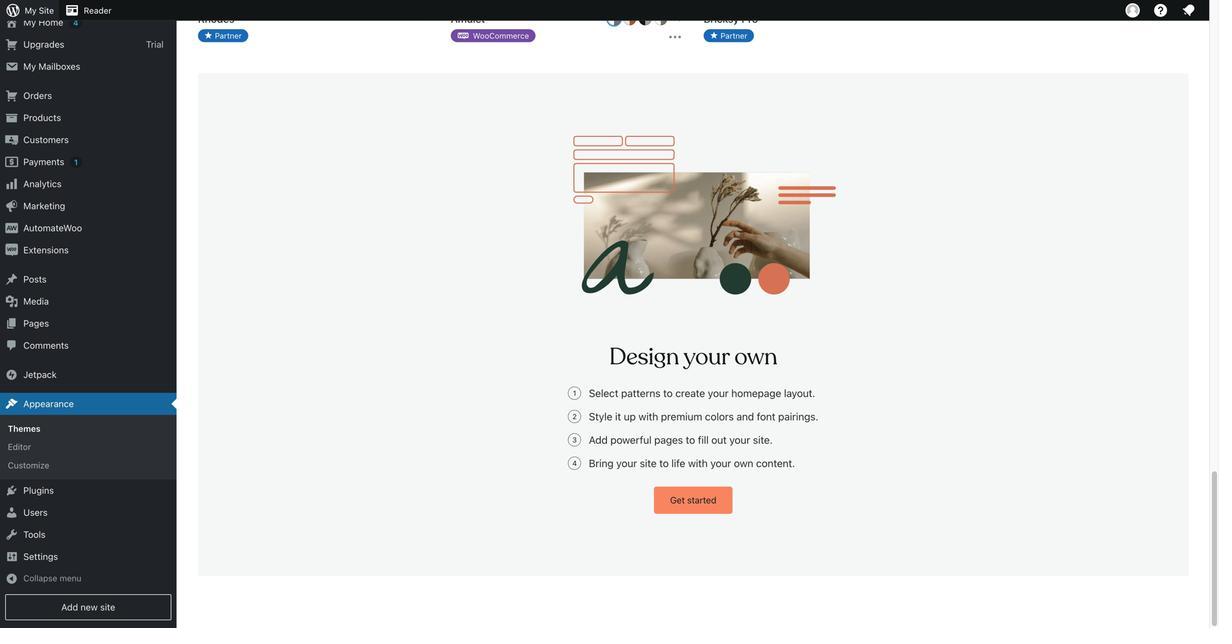 Task type: locate. For each thing, give the bounding box(es) containing it.
to left life
[[660, 458, 669, 470]]

partner button
[[198, 29, 248, 42], [704, 29, 754, 42]]

customers link
[[0, 129, 177, 151]]

+1 button
[[670, 12, 683, 25]]

img image left payments
[[5, 156, 18, 169]]

themes
[[8, 424, 40, 434]]

my home
[[23, 17, 63, 28]]

0 horizontal spatial add
[[61, 602, 78, 613]]

posts
[[23, 274, 47, 285]]

0 vertical spatial own
[[735, 342, 778, 372]]

0 vertical spatial my
[[25, 6, 37, 15]]

to left fill
[[686, 434, 696, 447]]

design your own
[[609, 342, 778, 372]]

2 partner from the left
[[721, 31, 748, 40]]

2 vertical spatial to
[[660, 458, 669, 470]]

1 vertical spatial to
[[686, 434, 696, 447]]

appearance
[[23, 399, 74, 410]]

reader link
[[59, 0, 117, 21]]

site.
[[753, 434, 773, 447]]

more options for theme amulet image
[[668, 29, 683, 45]]

site for your
[[640, 458, 657, 470]]

pages
[[655, 434, 683, 447]]

your
[[684, 342, 730, 372], [708, 388, 729, 400], [730, 434, 751, 447], [617, 458, 637, 470], [711, 458, 732, 470]]

own up homepage
[[735, 342, 778, 372]]

add for add powerful pages to fill out your site.
[[589, 434, 608, 447]]

help image
[[1154, 3, 1169, 18]]

partner button for bricksy pro
[[704, 29, 754, 42]]

bring your site to life with your own content.
[[589, 458, 795, 470]]

my
[[25, 6, 37, 15], [23, 17, 36, 28], [23, 61, 36, 72]]

your up colors at the bottom
[[708, 388, 729, 400]]

3 img image from the top
[[5, 244, 18, 257]]

design
[[609, 342, 680, 372]]

add left the new
[[61, 602, 78, 613]]

1 horizontal spatial site
[[640, 458, 657, 470]]

1 vertical spatial my
[[23, 17, 36, 28]]

img image for automatewoo
[[5, 222, 18, 235]]

posts link
[[0, 269, 177, 291]]

0 horizontal spatial partner button
[[198, 29, 248, 42]]

content.
[[757, 458, 795, 470]]

partner for rhodes
[[215, 31, 242, 40]]

img image inside 'extensions' link
[[5, 244, 18, 257]]

site for new
[[100, 602, 115, 613]]

extensions
[[23, 245, 69, 256]]

with
[[639, 411, 659, 423], [688, 458, 708, 470]]

1 horizontal spatial partner button
[[704, 29, 754, 42]]

analytics link
[[0, 173, 177, 195]]

style
[[589, 411, 613, 423]]

add
[[589, 434, 608, 447], [61, 602, 78, 613]]

add down style
[[589, 434, 608, 447]]

1 horizontal spatial add
[[589, 434, 608, 447]]

1 horizontal spatial partner
[[721, 31, 748, 40]]

own down the site.
[[734, 458, 754, 470]]

my down upgrades
[[23, 61, 36, 72]]

img image left jetpack
[[5, 369, 18, 382]]

to left create
[[664, 388, 673, 400]]

1 partner from the left
[[215, 31, 242, 40]]

products
[[23, 112, 61, 123]]

4 img image from the top
[[5, 369, 18, 382]]

reader
[[84, 6, 112, 15]]

1 vertical spatial with
[[688, 458, 708, 470]]

with right life
[[688, 458, 708, 470]]

to
[[664, 388, 673, 400], [686, 434, 696, 447], [660, 458, 669, 470]]

new
[[81, 602, 98, 613]]

my left site
[[25, 6, 37, 15]]

img image
[[5, 156, 18, 169], [5, 222, 18, 235], [5, 244, 18, 257], [5, 369, 18, 382]]

get started button
[[654, 487, 733, 515]]

img image left automatewoo
[[5, 222, 18, 235]]

appearance link
[[0, 393, 177, 415]]

my site
[[25, 6, 54, 15]]

with right up
[[639, 411, 659, 423]]

font
[[757, 411, 776, 423]]

my down 'my site'
[[23, 17, 36, 28]]

+1
[[673, 14, 681, 23]]

img image for extensions
[[5, 244, 18, 257]]

add powerful pages to fill out your site.
[[589, 434, 773, 447]]

0 horizontal spatial with
[[639, 411, 659, 423]]

0 vertical spatial site
[[640, 458, 657, 470]]

partner
[[215, 31, 242, 40], [721, 31, 748, 40]]

customize
[[8, 461, 49, 471]]

0 vertical spatial with
[[639, 411, 659, 423]]

it
[[616, 411, 621, 423]]

my site link
[[0, 0, 59, 21]]

customers
[[23, 134, 69, 145]]

site right the new
[[100, 602, 115, 613]]

my for my home
[[23, 17, 36, 28]]

img image inside automatewoo link
[[5, 222, 18, 235]]

bricksy pro
[[704, 13, 758, 25]]

img image inside jetpack link
[[5, 369, 18, 382]]

2 partner button from the left
[[704, 29, 754, 42]]

jetpack link
[[0, 364, 177, 386]]

my profile image
[[1126, 3, 1141, 18]]

1 vertical spatial site
[[100, 602, 115, 613]]

0 horizontal spatial partner
[[215, 31, 242, 40]]

premium
[[661, 411, 703, 423]]

amulet
[[451, 13, 485, 25]]

1 img image from the top
[[5, 156, 18, 169]]

automatewoo link
[[0, 217, 177, 239]]

img image left extensions
[[5, 244, 18, 257]]

tools
[[23, 530, 46, 540]]

1 vertical spatial add
[[61, 602, 78, 613]]

2 img image from the top
[[5, 222, 18, 235]]

own
[[735, 342, 778, 372], [734, 458, 754, 470]]

1
[[74, 158, 78, 167]]

your down out
[[711, 458, 732, 470]]

2 vertical spatial my
[[23, 61, 36, 72]]

get started
[[671, 495, 717, 506]]

add inside add new site link
[[61, 602, 78, 613]]

0 vertical spatial add
[[589, 434, 608, 447]]

settings
[[23, 552, 58, 563]]

automatewoo
[[23, 223, 82, 234]]

my inside "link"
[[25, 6, 37, 15]]

partner down 'rhodes'
[[215, 31, 242, 40]]

my mailboxes link
[[0, 56, 177, 78]]

select patterns to create your homepage layout.
[[589, 388, 816, 400]]

partner down bricksy pro
[[721, 31, 748, 40]]

started
[[688, 495, 717, 506]]

customize link
[[0, 457, 177, 475]]

partner for bricksy pro
[[721, 31, 748, 40]]

partner button down 'rhodes'
[[198, 29, 248, 42]]

homepage
[[732, 388, 782, 400]]

partner button down bricksy pro
[[704, 29, 754, 42]]

users link
[[0, 502, 177, 524]]

pairings.
[[779, 411, 819, 423]]

0 horizontal spatial site
[[100, 602, 115, 613]]

site down powerful
[[640, 458, 657, 470]]

bricksy
[[704, 13, 739, 25]]

site
[[640, 458, 657, 470], [100, 602, 115, 613]]

1 partner button from the left
[[198, 29, 248, 42]]



Task type: vqa. For each thing, say whether or not it's contained in the screenshot.
Back at top left
no



Task type: describe. For each thing, give the bounding box(es) containing it.
pro
[[742, 13, 758, 25]]

tools link
[[0, 524, 177, 546]]

pages
[[23, 318, 49, 329]]

woocommerce
[[473, 31, 529, 40]]

collapse menu
[[23, 574, 81, 584]]

my for my site
[[25, 6, 37, 15]]

comments
[[23, 340, 69, 351]]

bring
[[589, 458, 614, 470]]

out
[[712, 434, 727, 447]]

rhodes
[[198, 13, 235, 25]]

partner button for rhodes
[[198, 29, 248, 42]]

more options for theme bricksy pro image
[[921, 11, 936, 27]]

plugins
[[23, 486, 54, 496]]

trial
[[146, 39, 164, 50]]

settings link
[[0, 546, 177, 568]]

upgrades
[[23, 39, 64, 50]]

editor
[[8, 442, 31, 452]]

collapse
[[23, 574, 57, 584]]

add for add new site
[[61, 602, 78, 613]]

up
[[624, 411, 636, 423]]

and
[[737, 411, 755, 423]]

fill
[[698, 434, 709, 447]]

editor link
[[0, 438, 177, 457]]

home
[[39, 17, 63, 28]]

powerful
[[611, 434, 652, 447]]

mailboxes
[[39, 61, 80, 72]]

media link
[[0, 291, 177, 313]]

1 horizontal spatial with
[[688, 458, 708, 470]]

more options for theme rhodes image
[[415, 11, 430, 27]]

to for fill
[[686, 434, 696, 447]]

users
[[23, 508, 48, 518]]

extensions link
[[0, 239, 177, 261]]

payments
[[23, 157, 64, 167]]

to for life
[[660, 458, 669, 470]]

my for my mailboxes
[[23, 61, 36, 72]]

0 vertical spatial to
[[664, 388, 673, 400]]

marketing
[[23, 201, 65, 211]]

your down powerful
[[617, 458, 637, 470]]

add new site
[[61, 602, 115, 613]]

select
[[589, 388, 619, 400]]

woocommerce button
[[451, 29, 536, 42]]

life
[[672, 458, 686, 470]]

blank canvas image
[[574, 136, 837, 320]]

get
[[671, 495, 685, 506]]

img image for jetpack
[[5, 369, 18, 382]]

collapse menu link
[[0, 568, 177, 590]]

marketing link
[[0, 195, 177, 217]]

img image for payments
[[5, 156, 18, 169]]

layout.
[[784, 388, 816, 400]]

comments link
[[0, 335, 177, 357]]

pages link
[[0, 313, 177, 335]]

patterns
[[622, 388, 661, 400]]

colors
[[705, 411, 734, 423]]

products link
[[0, 107, 177, 129]]

themes link
[[0, 420, 177, 438]]

orders
[[23, 90, 52, 101]]

1 vertical spatial own
[[734, 458, 754, 470]]

media
[[23, 296, 49, 307]]

4
[[73, 18, 78, 27]]

my mailboxes
[[23, 61, 80, 72]]

your right out
[[730, 434, 751, 447]]

orders link
[[0, 85, 177, 107]]

manage your notifications image
[[1181, 3, 1197, 18]]

site
[[39, 6, 54, 15]]

your up select patterns to create your homepage layout.
[[684, 342, 730, 372]]

style it up with premium colors and font pairings.
[[589, 411, 819, 423]]

menu
[[60, 574, 81, 584]]

analytics
[[23, 179, 62, 189]]

plugins link
[[0, 480, 177, 502]]

add new site link
[[5, 595, 171, 621]]

jetpack
[[23, 370, 57, 380]]

create
[[676, 388, 706, 400]]



